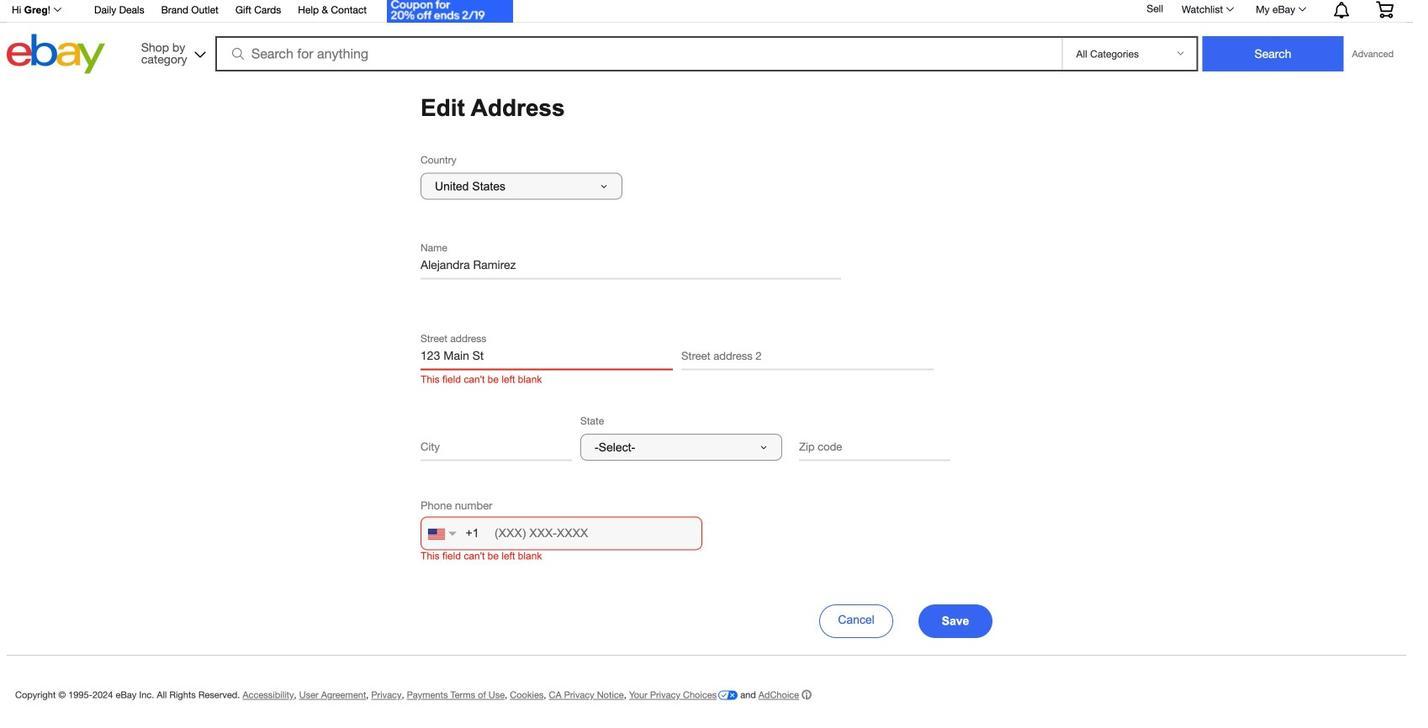 Task type: describe. For each thing, give the bounding box(es) containing it.
my ebay image
[[1299, 7, 1307, 11]]

country and dial code list box
[[422, 519, 457, 549]]

watchlist image
[[1227, 7, 1235, 11]]

Search for anything text field
[[218, 38, 1059, 70]]

(XXX) XXX-XXXX telephone field
[[421, 517, 703, 551]]



Task type: locate. For each thing, give the bounding box(es) containing it.
None submit
[[1203, 36, 1344, 72]]

your shopping cart image
[[1376, 1, 1395, 18]]

None text field
[[421, 331, 673, 371], [421, 422, 572, 462], [800, 422, 951, 462], [421, 331, 673, 371], [421, 422, 572, 462], [800, 422, 951, 462]]

account navigation
[[3, 0, 1407, 25]]

get an extra 20% off image
[[387, 0, 513, 23]]

banner
[[3, 0, 1407, 78]]

None text field
[[421, 240, 842, 280], [682, 331, 934, 371], [421, 240, 842, 280], [682, 331, 934, 371]]



